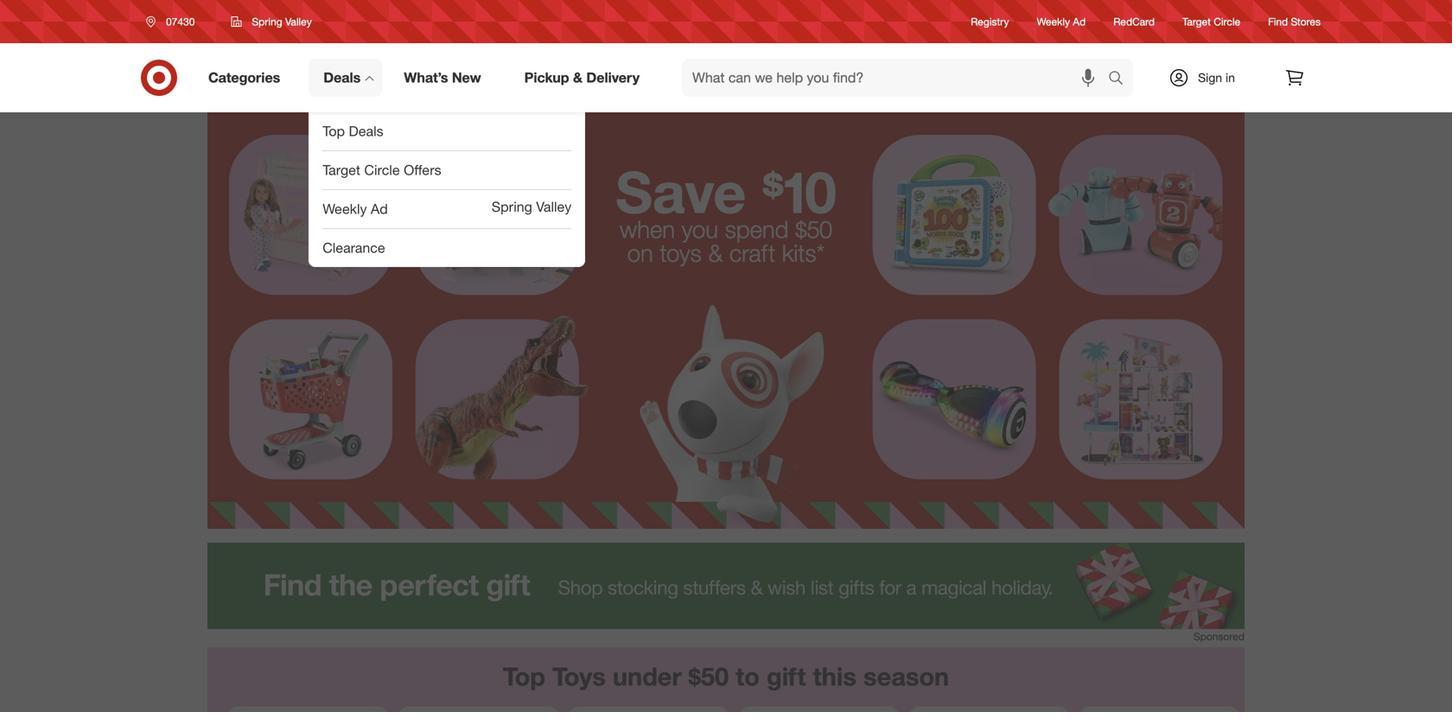 Task type: vqa. For each thing, say whether or not it's contained in the screenshot.
Insect at the left
no



Task type: locate. For each thing, give the bounding box(es) containing it.
0 horizontal spatial circle
[[364, 162, 400, 179]]

0 vertical spatial ad
[[1073, 15, 1086, 28]]

circle
[[1214, 15, 1241, 28], [364, 162, 400, 179]]

1 horizontal spatial target
[[1183, 15, 1211, 28]]

spring valley button
[[220, 6, 323, 37]]

$50 inside carousel region
[[689, 662, 729, 692]]

0 horizontal spatial top
[[323, 123, 345, 140]]

&
[[573, 69, 583, 86], [709, 239, 723, 268]]

0 vertical spatial target
[[1183, 15, 1211, 28]]

redcard
[[1114, 15, 1155, 28]]

registry link
[[971, 14, 1010, 29]]

ad left redcard
[[1073, 15, 1086, 28]]

0 horizontal spatial &
[[573, 69, 583, 86]]

$10
[[762, 157, 837, 227]]

spring
[[252, 15, 282, 28], [492, 198, 533, 215]]

0 horizontal spatial ad
[[371, 201, 388, 218]]

target up sign in link
[[1183, 15, 1211, 28]]

1 vertical spatial circle
[[364, 162, 400, 179]]

1 horizontal spatial spring
[[492, 198, 533, 215]]

1 horizontal spatial valley
[[536, 198, 572, 215]]

deals link
[[309, 59, 382, 97]]

0 vertical spatial &
[[573, 69, 583, 86]]

0 vertical spatial spring
[[252, 15, 282, 28]]

find stores
[[1269, 15, 1321, 28]]

0 vertical spatial weekly
[[1037, 15, 1070, 28]]

deals up target circle offers
[[349, 123, 384, 140]]

categories
[[208, 69, 280, 86]]

save $10
[[616, 157, 837, 227]]

target for target circle
[[1183, 15, 1211, 28]]

target circle offers
[[323, 162, 442, 179]]

you
[[682, 215, 719, 244]]

carousel region
[[208, 648, 1245, 713]]

$50 inside the when you spend $50 on toys & craft kits*
[[796, 215, 833, 244]]

& right toys
[[709, 239, 723, 268]]

1 vertical spatial &
[[709, 239, 723, 268]]

stores
[[1291, 15, 1321, 28]]

spring up the categories link
[[252, 15, 282, 28]]

1 horizontal spatial spring valley
[[492, 198, 572, 215]]

0 horizontal spatial target
[[323, 162, 361, 179]]

1 vertical spatial $50
[[689, 662, 729, 692]]

deals
[[324, 69, 361, 86], [349, 123, 384, 140]]

circle left offers
[[364, 162, 400, 179]]

1 horizontal spatial circle
[[1214, 15, 1241, 28]]

target down top deals
[[323, 162, 361, 179]]

top inside carousel region
[[503, 662, 546, 692]]

spring valley
[[252, 15, 312, 28], [492, 198, 572, 215]]

1 horizontal spatial &
[[709, 239, 723, 268]]

$50 left to at the right of the page
[[689, 662, 729, 692]]

top deals link
[[309, 112, 586, 150]]

top for top deals
[[323, 123, 345, 140]]

0 vertical spatial $50
[[796, 215, 833, 244]]

1 horizontal spatial weekly ad
[[1037, 15, 1086, 28]]

spring down target circle offers link
[[492, 198, 533, 215]]

0 horizontal spatial valley
[[285, 15, 312, 28]]

07430 button
[[135, 6, 213, 37]]

categories link
[[194, 59, 302, 97]]

07430
[[166, 15, 195, 28]]

$50 for under
[[689, 662, 729, 692]]

in
[[1226, 70, 1236, 85]]

sponsored
[[1194, 630, 1245, 643]]

weekly ad right registry
[[1037, 15, 1086, 28]]

what's new link
[[389, 59, 503, 97]]

when you spend $50 on toys & craft kits*
[[620, 215, 833, 268]]

1 vertical spatial weekly ad
[[323, 201, 388, 218]]

1 vertical spatial valley
[[536, 198, 572, 215]]

& inside the when you spend $50 on toys & craft kits*
[[709, 239, 723, 268]]

top toys under $50 to gift this season
[[503, 662, 950, 692]]

0 vertical spatial weekly ad
[[1037, 15, 1086, 28]]

kits*
[[782, 239, 825, 268]]

circle left "find"
[[1214, 15, 1241, 28]]

0 vertical spatial circle
[[1214, 15, 1241, 28]]

top left toys
[[503, 662, 546, 692]]

0 horizontal spatial spring
[[252, 15, 282, 28]]

new
[[452, 69, 481, 86]]

target for target circle offers
[[323, 162, 361, 179]]

top down deals link at the left of the page
[[323, 123, 345, 140]]

0 vertical spatial spring valley
[[252, 15, 312, 28]]

weekly
[[1037, 15, 1070, 28], [323, 201, 367, 218]]

weekly right registry
[[1037, 15, 1070, 28]]

1 horizontal spatial top
[[503, 662, 546, 692]]

1 vertical spatial spring
[[492, 198, 533, 215]]

1 vertical spatial target
[[323, 162, 361, 179]]

top
[[323, 123, 345, 140], [503, 662, 546, 692]]

weekly up clearance
[[323, 201, 367, 218]]

valley
[[285, 15, 312, 28], [536, 198, 572, 215]]

ad down target circle offers
[[371, 201, 388, 218]]

target
[[1183, 15, 1211, 28], [323, 162, 361, 179]]

What can we help you find? suggestions appear below search field
[[682, 59, 1113, 97]]

0 horizontal spatial $50
[[689, 662, 729, 692]]

1 horizontal spatial $50
[[796, 215, 833, 244]]

deals up top deals
[[324, 69, 361, 86]]

1 vertical spatial ad
[[371, 201, 388, 218]]

ad
[[1073, 15, 1086, 28], [371, 201, 388, 218]]

$50 right spend
[[796, 215, 833, 244]]

& right pickup
[[573, 69, 583, 86]]

sign in
[[1199, 70, 1236, 85]]

redcard link
[[1114, 14, 1155, 29]]

$50
[[796, 215, 833, 244], [689, 662, 729, 692]]

0 vertical spatial top
[[323, 123, 345, 140]]

weekly ad
[[1037, 15, 1086, 28], [323, 201, 388, 218]]

0 horizontal spatial spring valley
[[252, 15, 312, 28]]

pickup & delivery link
[[510, 59, 662, 97]]

0 vertical spatial valley
[[285, 15, 312, 28]]

pickup
[[525, 69, 569, 86]]

what's new
[[404, 69, 481, 86]]

1 vertical spatial top
[[503, 662, 546, 692]]

sign
[[1199, 70, 1223, 85]]

sign in link
[[1154, 59, 1262, 97]]

weekly ad up clearance
[[323, 201, 388, 218]]

1 vertical spatial weekly
[[323, 201, 367, 218]]

clearance link
[[309, 229, 586, 267]]

0 vertical spatial deals
[[324, 69, 361, 86]]

1 horizontal spatial weekly
[[1037, 15, 1070, 28]]



Task type: describe. For each thing, give the bounding box(es) containing it.
toys
[[660, 239, 702, 268]]

save
[[616, 157, 746, 227]]

season
[[864, 662, 950, 692]]

target circle link
[[1183, 14, 1241, 29]]

on
[[628, 239, 653, 268]]

1 horizontal spatial ad
[[1073, 15, 1086, 28]]

& inside pickup & delivery link
[[573, 69, 583, 86]]

search
[[1101, 71, 1142, 88]]

offers
[[404, 162, 442, 179]]

$50 for spend
[[796, 215, 833, 244]]

when
[[620, 215, 675, 244]]

valley inside spring valley 'dropdown button'
[[285, 15, 312, 28]]

registry
[[971, 15, 1010, 28]]

craft
[[730, 239, 776, 268]]

find stores link
[[1269, 14, 1321, 29]]

find
[[1269, 15, 1289, 28]]

spring inside 'dropdown button'
[[252, 15, 282, 28]]

delivery
[[587, 69, 640, 86]]

search button
[[1101, 59, 1142, 100]]

top for top toys under $50 to gift this season
[[503, 662, 546, 692]]

top deals
[[323, 123, 384, 140]]

target circle
[[1183, 15, 1241, 28]]

circle for target circle
[[1214, 15, 1241, 28]]

pickup & delivery
[[525, 69, 640, 86]]

spend
[[725, 215, 789, 244]]

0 horizontal spatial weekly
[[323, 201, 367, 218]]

circle for target circle offers
[[364, 162, 400, 179]]

under
[[613, 662, 682, 692]]

target circle offers link
[[309, 151, 586, 189]]

0 horizontal spatial weekly ad
[[323, 201, 388, 218]]

weekly ad link
[[1037, 14, 1086, 29]]

spring valley inside 'dropdown button'
[[252, 15, 312, 28]]

this
[[813, 662, 857, 692]]

what's
[[404, 69, 448, 86]]

toys
[[553, 662, 606, 692]]

1 vertical spatial deals
[[349, 123, 384, 140]]

advertisement region
[[208, 543, 1245, 629]]

to
[[736, 662, 760, 692]]

clearance
[[323, 240, 385, 256]]

1 vertical spatial spring valley
[[492, 198, 572, 215]]

gift
[[767, 662, 806, 692]]



